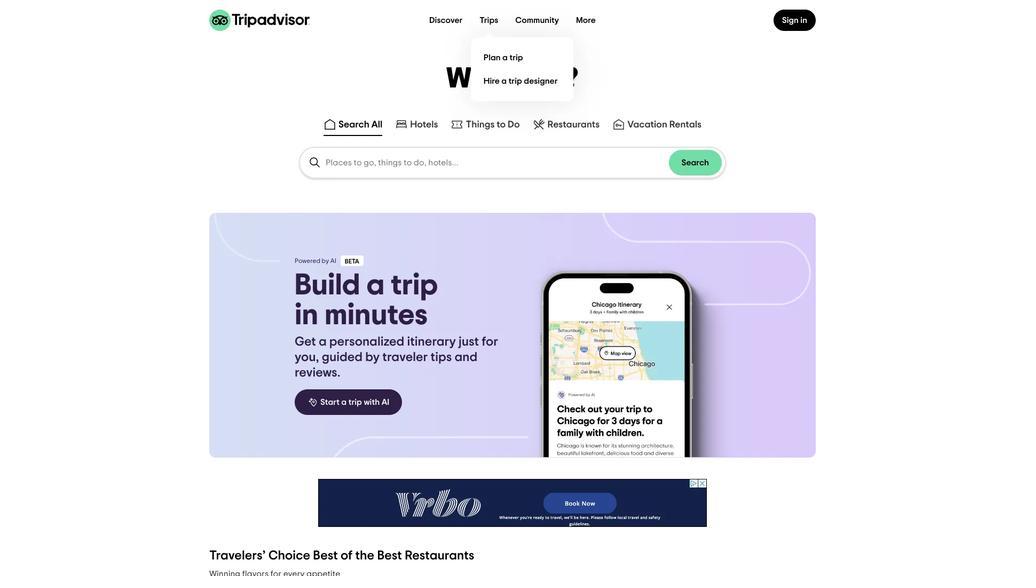 Task type: locate. For each thing, give the bounding box(es) containing it.
search down rentals
[[682, 159, 709, 167]]

vacation rentals button
[[611, 116, 704, 136]]

search left the all
[[339, 120, 369, 130]]

search inside search all button
[[339, 120, 369, 130]]

in
[[801, 16, 807, 25], [295, 301, 318, 331]]

build a trip in minutes get a personalized itinerary just for you, guided by traveler tips and reviews.
[[295, 271, 498, 380]]

ai
[[330, 258, 336, 264], [382, 398, 389, 407]]

trips
[[480, 16, 498, 25]]

1 horizontal spatial best
[[377, 550, 402, 563]]

hire a trip designer
[[484, 77, 558, 85]]

plan a trip link
[[479, 46, 565, 69]]

1 vertical spatial ai
[[382, 398, 389, 407]]

search inside search button
[[682, 159, 709, 167]]

search search field containing search
[[300, 148, 725, 178]]

search for search
[[682, 159, 709, 167]]

itinerary
[[407, 336, 456, 349]]

1 best from the left
[[313, 550, 338, 563]]

trip inside build a trip in minutes get a personalized itinerary just for you, guided by traveler tips and reviews.
[[391, 271, 438, 301]]

1 horizontal spatial by
[[365, 351, 380, 364]]

tips
[[431, 351, 452, 364]]

ai left beta
[[330, 258, 336, 264]]

travelers'
[[209, 550, 266, 563]]

in up get
[[295, 301, 318, 331]]

rentals
[[670, 120, 702, 130]]

best
[[313, 550, 338, 563], [377, 550, 402, 563]]

best right the
[[377, 550, 402, 563]]

by down personalized
[[365, 351, 380, 364]]

a
[[503, 53, 508, 62], [502, 77, 507, 85], [367, 271, 385, 301], [319, 336, 327, 349], [341, 398, 347, 407]]

1 horizontal spatial ai
[[382, 398, 389, 407]]

a right hire
[[502, 77, 507, 85]]

where to?
[[446, 65, 579, 93]]

a inside plan a trip link
[[503, 53, 508, 62]]

and
[[455, 351, 478, 364]]

discover button
[[421, 10, 471, 31]]

a for start
[[341, 398, 347, 407]]

0 vertical spatial in
[[801, 16, 807, 25]]

start a trip with ai
[[320, 398, 389, 407]]

menu
[[471, 37, 573, 101]]

tripadvisor image
[[209, 10, 310, 31]]

do
[[508, 120, 520, 130]]

a right start
[[341, 398, 347, 407]]

by right powered
[[322, 258, 329, 264]]

trip
[[510, 53, 523, 62], [509, 77, 522, 85], [391, 271, 438, 301], [349, 398, 362, 407]]

search
[[339, 120, 369, 130], [682, 159, 709, 167]]

discover
[[429, 16, 463, 25]]

0 horizontal spatial ai
[[330, 258, 336, 264]]

restaurants button
[[531, 116, 602, 136]]

0 vertical spatial by
[[322, 258, 329, 264]]

reviews.
[[295, 367, 340, 380]]

0 vertical spatial restaurants
[[548, 120, 600, 130]]

a inside the start a trip with ai button
[[341, 398, 347, 407]]

search for search all
[[339, 120, 369, 130]]

a right plan
[[503, 53, 508, 62]]

ai right with
[[382, 398, 389, 407]]

trip for build
[[391, 271, 438, 301]]

hotels link
[[395, 118, 438, 131]]

you,
[[295, 351, 319, 364]]

search button
[[669, 150, 722, 176]]

1 vertical spatial in
[[295, 301, 318, 331]]

best left of
[[313, 550, 338, 563]]

0 vertical spatial search
[[339, 120, 369, 130]]

1 vertical spatial by
[[365, 351, 380, 364]]

sign in link
[[774, 10, 816, 31]]

1 horizontal spatial search
[[682, 159, 709, 167]]

powered
[[295, 258, 320, 264]]

hotels
[[410, 120, 438, 130]]

by
[[322, 258, 329, 264], [365, 351, 380, 364]]

start a trip with ai button
[[295, 390, 402, 415]]

sign
[[782, 16, 799, 25]]

traveler
[[383, 351, 428, 364]]

0 horizontal spatial restaurants
[[405, 550, 474, 563]]

a for hire
[[502, 77, 507, 85]]

restaurants inside button
[[548, 120, 600, 130]]

more button
[[568, 10, 604, 31]]

1 vertical spatial search
[[682, 159, 709, 167]]

in right sign on the right top
[[801, 16, 807, 25]]

0 horizontal spatial in
[[295, 301, 318, 331]]

minutes
[[325, 301, 428, 331]]

a right build
[[367, 271, 385, 301]]

2 best from the left
[[377, 550, 402, 563]]

Search search field
[[300, 148, 725, 178], [326, 158, 669, 168]]

vacation rentals link
[[613, 118, 702, 131]]

plan a trip
[[484, 53, 523, 62]]

to?
[[538, 65, 579, 93]]

personalized
[[329, 336, 404, 349]]

trip inside button
[[349, 398, 362, 407]]

tab list
[[0, 114, 1025, 138]]

restaurants
[[548, 120, 600, 130], [405, 550, 474, 563]]

a inside "hire a trip designer" link
[[502, 77, 507, 85]]

search search field down do
[[300, 148, 725, 178]]

1 horizontal spatial restaurants
[[548, 120, 600, 130]]

a right get
[[319, 336, 327, 349]]

all
[[372, 120, 383, 130]]

things to do
[[466, 120, 520, 130]]

0 horizontal spatial best
[[313, 550, 338, 563]]

0 horizontal spatial search
[[339, 120, 369, 130]]

of
[[341, 550, 353, 563]]

0 vertical spatial ai
[[330, 258, 336, 264]]

vacation rentals
[[628, 120, 702, 130]]



Task type: describe. For each thing, give the bounding box(es) containing it.
a for build
[[367, 271, 385, 301]]

travelers' choice best of the best restaurants
[[209, 550, 474, 563]]

start
[[320, 398, 340, 407]]

with
[[364, 398, 380, 407]]

search search field down to
[[326, 158, 669, 168]]

community
[[516, 16, 559, 25]]

to
[[497, 120, 506, 130]]

hotels button
[[393, 116, 440, 136]]

search all
[[339, 120, 383, 130]]

choice
[[268, 550, 310, 563]]

more
[[576, 16, 596, 25]]

search image
[[309, 156, 321, 169]]

in inside build a trip in minutes get a personalized itinerary just for you, guided by traveler tips and reviews.
[[295, 301, 318, 331]]

1 horizontal spatial in
[[801, 16, 807, 25]]

restaurants link
[[533, 118, 600, 131]]

things to do link
[[451, 118, 520, 131]]

menu containing plan a trip
[[471, 37, 573, 101]]

plan
[[484, 53, 501, 62]]

1 vertical spatial restaurants
[[405, 550, 474, 563]]

advertisement region
[[318, 480, 707, 528]]

ai inside button
[[382, 398, 389, 407]]

beta
[[345, 258, 359, 265]]

hire a trip designer link
[[479, 69, 565, 93]]

trip for plan
[[510, 53, 523, 62]]

a for plan
[[503, 53, 508, 62]]

for
[[482, 336, 498, 349]]

things to do button
[[449, 116, 522, 136]]

just
[[459, 336, 479, 349]]

vacation
[[628, 120, 667, 130]]

search all button
[[321, 116, 385, 136]]

sign in
[[782, 16, 807, 25]]

build
[[295, 271, 360, 301]]

guided
[[322, 351, 363, 364]]

get
[[295, 336, 316, 349]]

the
[[355, 550, 374, 563]]

trips button
[[471, 10, 507, 31]]

trip for hire
[[509, 77, 522, 85]]

things
[[466, 120, 495, 130]]

trip for start
[[349, 398, 362, 407]]

powered by ai
[[295, 258, 336, 264]]

designer
[[524, 77, 558, 85]]

community button
[[507, 10, 568, 31]]

0 horizontal spatial by
[[322, 258, 329, 264]]

hire
[[484, 77, 500, 85]]

tab list containing search all
[[0, 114, 1025, 138]]

where
[[446, 65, 532, 93]]

by inside build a trip in minutes get a personalized itinerary just for you, guided by traveler tips and reviews.
[[365, 351, 380, 364]]



Task type: vqa. For each thing, say whether or not it's contained in the screenshot.
trip in the Build a trip in minutes Get a personalized itinerary just for you, guided by traveler tips and reviews.
yes



